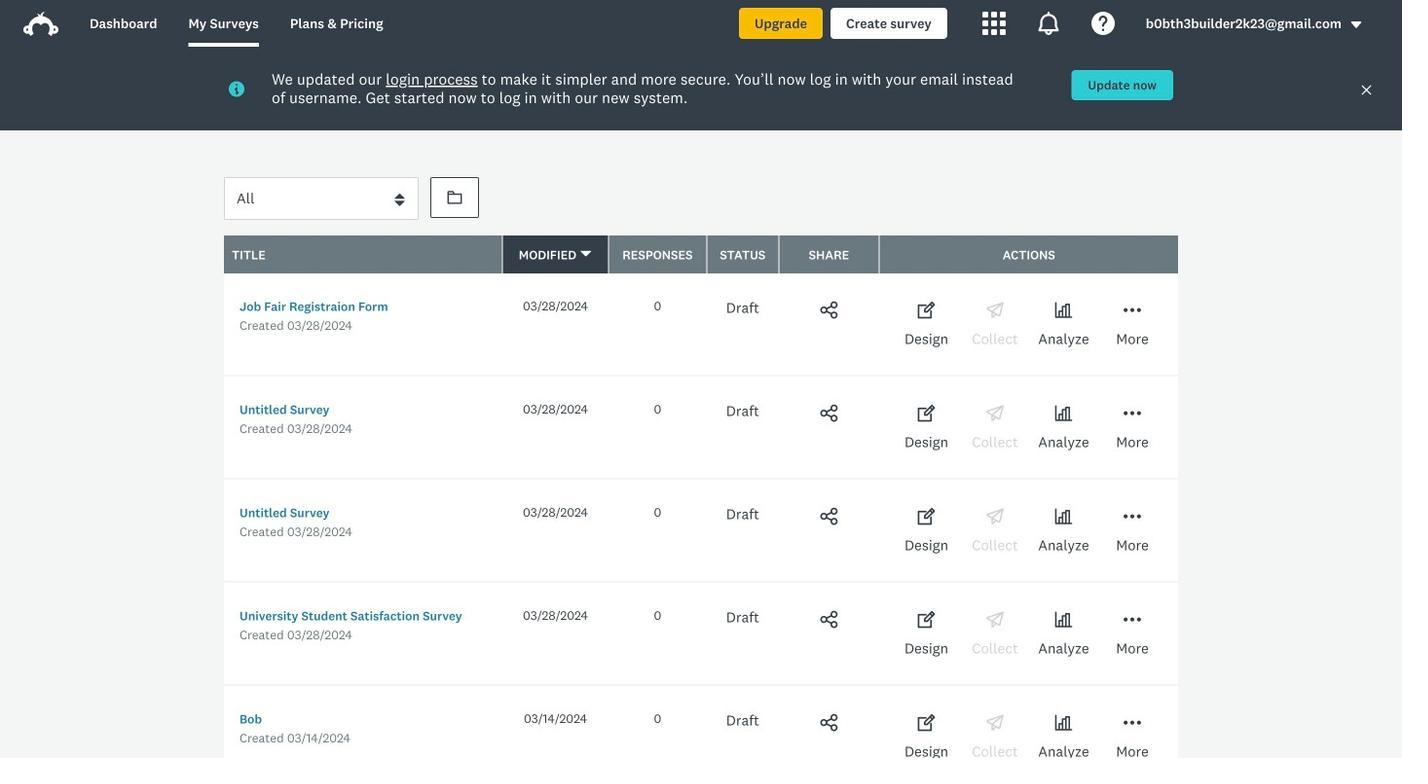 Task type: vqa. For each thing, say whether or not it's contained in the screenshot.
response count IMAGE
no



Task type: locate. For each thing, give the bounding box(es) containing it.
products icon image
[[982, 12, 1006, 35], [1037, 12, 1060, 35]]

0 horizontal spatial products icon image
[[982, 12, 1006, 35]]

1 horizontal spatial products icon image
[[1037, 12, 1060, 35]]

surveymonkey logo image
[[23, 12, 58, 36]]



Task type: describe. For each thing, give the bounding box(es) containing it.
dropdown arrow image
[[1350, 18, 1363, 32]]

1 products icon image from the left
[[982, 12, 1006, 35]]

x image
[[1360, 84, 1373, 96]]

2 products icon image from the left
[[1037, 12, 1060, 35]]

help icon image
[[1091, 12, 1115, 35]]



